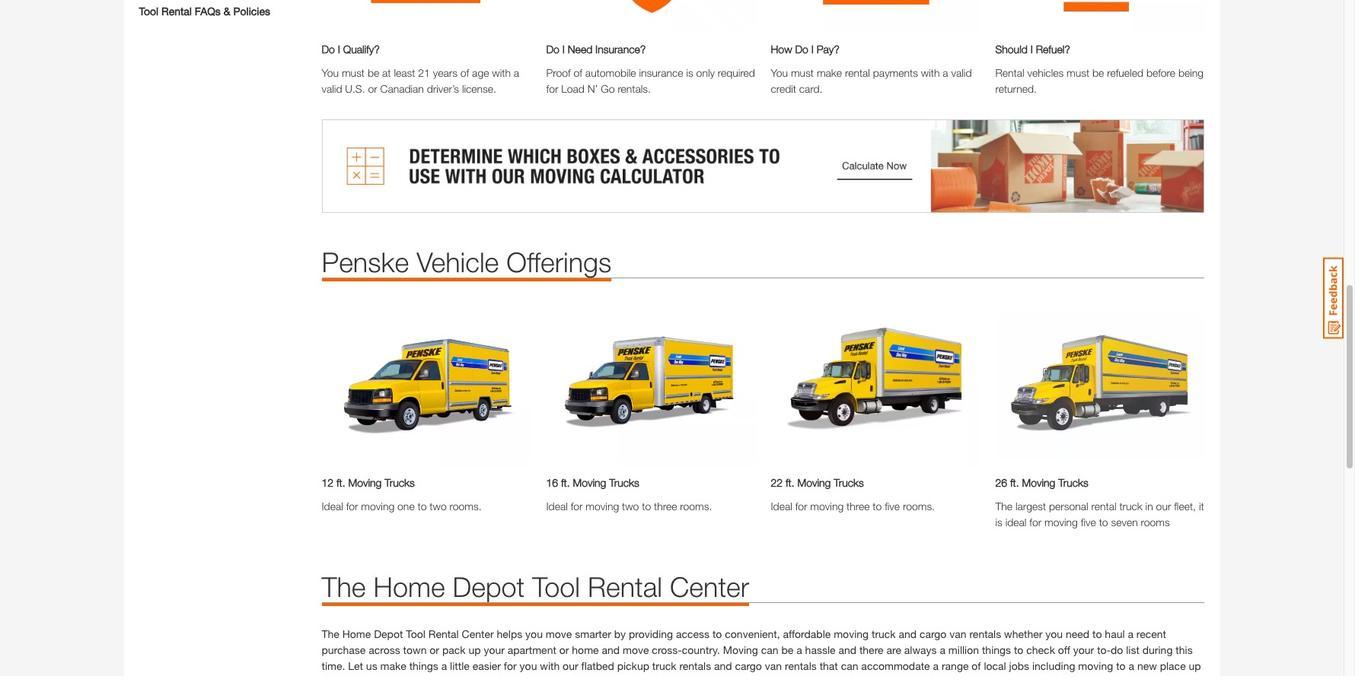 Task type: describe. For each thing, give the bounding box(es) containing it.
insurance
[[639, 66, 683, 79]]

to down 22 ft. moving trucks link at bottom
[[873, 500, 882, 513]]

five inside the largest personal rental truck in our fleet, it is ideal for moving five to seven rooms
[[1081, 516, 1096, 529]]

ft. for 26
[[1010, 477, 1019, 489]]

depot for the home depot tool rental center
[[453, 571, 525, 604]]

furniture
[[690, 676, 730, 677]]

to left take
[[570, 676, 579, 677]]

must for make
[[791, 66, 814, 79]]

need
[[1066, 628, 1090, 641]]

yourself.
[[763, 676, 803, 677]]

rooms. for ideal for moving three to five rooms.
[[903, 500, 935, 513]]

trucks for 26 ft. moving trucks
[[1058, 477, 1088, 489]]

canadian
[[380, 82, 424, 95]]

proof
[[546, 66, 571, 79]]

and up furniture at the bottom of the page
[[714, 660, 732, 673]]

0 horizontal spatial home
[[572, 644, 599, 657]]

0 horizontal spatial five
[[885, 500, 900, 513]]

or inside you must be at least 21 years of age with a valid u.s. or canadian driver's license.
[[368, 82, 377, 95]]

0 vertical spatial can
[[761, 644, 779, 657]]

returned.
[[995, 82, 1037, 95]]

hassle
[[805, 644, 836, 657]]

the
[[322, 676, 337, 677]]

country.
[[682, 644, 720, 657]]

center for the home depot tool rental center
[[670, 571, 749, 604]]

range
[[942, 660, 969, 673]]

1 vertical spatial van
[[765, 660, 782, 673]]

apartment
[[508, 644, 556, 657]]

and up flatbed
[[602, 644, 620, 657]]

a down affordable at the bottom right of page
[[797, 644, 802, 657]]

purchase
[[322, 644, 366, 657]]

0 vertical spatial van
[[950, 628, 967, 641]]

valid inside you must be at least 21 years of age with a valid u.s. or canadian driver's license.
[[322, 82, 342, 95]]

do
[[1111, 644, 1123, 657]]

tool for the home depot tool rental center helps you move smarter by providing access to convenient, affordable moving truck and cargo van rentals whether you need to haul a recent purchase across town or pack up your apartment or home and move cross-country. moving can be a hassle and there are always a million things to check off your to-do list during this time. let us make things a little easier for you with our flatbed pickup truck rentals and cargo van rentals that can accommodate a range of local jobs including moving to a new place up the block or saving on delivery fees by allowing you to take that new piece of furniture home yourself. you can also rent penske moving trucks for bigger moves nationwide.
[[406, 628, 426, 641]]

trucks
[[967, 676, 996, 677]]

allowing
[[507, 676, 546, 677]]

a left range
[[933, 660, 939, 673]]

largest
[[1016, 500, 1046, 513]]

refueled
[[1107, 66, 1144, 79]]

12 ft. moving trucks link
[[322, 475, 531, 491]]

&
[[224, 5, 230, 18]]

offerings
[[507, 246, 612, 278]]

1 vertical spatial new
[[627, 676, 646, 677]]

0 vertical spatial up
[[469, 644, 481, 657]]

moving up nationwide.
[[1078, 660, 1113, 673]]

0 horizontal spatial cargo
[[735, 660, 762, 673]]

1 horizontal spatial cargo
[[920, 628, 947, 641]]

moving down 16 ft. moving trucks
[[586, 500, 619, 513]]

to down 16 ft. moving trucks link
[[642, 500, 651, 513]]

the for the largest personal rental truck in our fleet, it is ideal for moving five to seven rooms
[[995, 500, 1013, 513]]

for down local
[[999, 676, 1012, 677]]

0 horizontal spatial rentals
[[679, 660, 711, 673]]

convenient,
[[725, 628, 780, 641]]

it
[[1199, 500, 1204, 513]]

age
[[472, 66, 489, 79]]

ideal for moving one to two rooms.
[[322, 500, 482, 513]]

moving inside the home depot tool rental center helps you move smarter by providing access to convenient, affordable moving truck and cargo van rentals whether you need to haul a recent purchase across town or pack up your apartment or home and move cross-country. moving can be a hassle and there are always a million things to check off your to-do list during this time. let us make things a little easier for you with our flatbed pickup truck rentals and cargo van rentals that can accommodate a range of local jobs including moving to a new place up the block or saving on delivery fees by allowing you to take that new piece of furniture home yourself. you can also rent penske moving trucks for bigger moves nationwide.
[[723, 644, 758, 657]]

you up apartment
[[525, 628, 543, 641]]

always
[[904, 644, 937, 657]]

you right allowing on the left bottom of page
[[549, 676, 567, 677]]

0 vertical spatial tool
[[139, 5, 158, 18]]

2 vertical spatial can
[[827, 676, 844, 677]]

n'
[[588, 82, 598, 95]]

insurance?
[[595, 43, 646, 56]]

i for do i qualify?
[[338, 43, 340, 56]]

should i refuel?
[[995, 43, 1070, 56]]

ideal for ideal for moving one to two rooms.
[[322, 500, 343, 513]]

1 horizontal spatial move
[[623, 644, 649, 657]]

vehicles
[[1027, 66, 1064, 79]]

only
[[696, 66, 715, 79]]

and left there
[[839, 644, 857, 657]]

22 ft. moving trucks
[[771, 477, 864, 489]]

for up allowing on the left bottom of page
[[504, 660, 517, 673]]

nationwide.
[[1083, 676, 1138, 677]]

1 three from the left
[[654, 500, 677, 513]]

26
[[995, 477, 1007, 489]]

card.
[[799, 82, 823, 95]]

how do i pay?
[[771, 43, 840, 56]]

moving down "12 ft. moving trucks"
[[361, 500, 395, 513]]

to up nationwide.
[[1116, 660, 1126, 673]]

license.
[[462, 82, 496, 95]]

ideal
[[1006, 516, 1027, 529]]

piece
[[649, 676, 675, 677]]

a up range
[[940, 644, 946, 657]]

12 ft. moving trucks
[[322, 477, 415, 489]]

of right the piece
[[678, 676, 687, 677]]

for down 22 ft. moving trucks
[[795, 500, 807, 513]]

rental inside the home depot tool rental center helps you move smarter by providing access to convenient, affordable moving truck and cargo van rentals whether you need to haul a recent purchase across town or pack up your apartment or home and move cross-country. moving can be a hassle and there are always a million things to check off your to-do list during this time. let us make things a little easier for you with our flatbed pickup truck rentals and cargo van rentals that can accommodate a range of local jobs including moving to a new place up the block or saving on delivery fees by allowing you to take that new piece of furniture home yourself. you can also rent penske moving trucks for bigger moves nationwide.
[[428, 628, 459, 641]]

should
[[995, 43, 1028, 56]]

policies
[[233, 5, 270, 18]]

rental inside rental vehicles must be refueled before being returned.
[[995, 66, 1024, 79]]

pay?
[[817, 43, 840, 56]]

for inside proof of automobile insurance is only required for load n' go rentals.
[[546, 82, 558, 95]]

is inside the largest personal rental truck in our fleet, it is ideal for moving five to seven rooms
[[995, 516, 1003, 529]]

for down "12 ft. moving trucks"
[[346, 500, 358, 513]]

list
[[1126, 644, 1140, 657]]

0 vertical spatial by
[[614, 628, 626, 641]]

the home depot tool rental center helps you move smarter by providing access to convenient, affordable moving truck and cargo van rentals whether you need to haul a recent purchase across town or pack up your apartment or home and move cross-country. moving can be a hassle and there are always a million things to check off your to-do list during this time. let us make things a little easier for you with our flatbed pickup truck rentals and cargo van rentals that can accommodate a range of local jobs including moving to a new place up the block or saving on delivery fees by allowing you to take that new piece of furniture home yourself. you can also rent penske moving trucks for bigger moves nationwide.
[[322, 628, 1201, 677]]

this
[[1176, 644, 1193, 657]]

to up country.
[[713, 628, 722, 641]]

accommodate
[[861, 660, 930, 673]]

rooms
[[1141, 516, 1170, 529]]

or left pack
[[430, 644, 439, 657]]

1 horizontal spatial new
[[1137, 660, 1157, 673]]

of up trucks
[[972, 660, 981, 673]]

do i need insurance?
[[546, 43, 646, 56]]

moves
[[1048, 676, 1080, 677]]

need
[[568, 43, 592, 56]]

moving down 22 ft. moving trucks
[[810, 500, 844, 513]]

time.
[[322, 660, 345, 673]]

2 three from the left
[[847, 500, 870, 513]]

the largest personal rental truck in our fleet, it is ideal for moving five to seven rooms
[[995, 500, 1204, 529]]

penske vehicle offerings
[[322, 246, 612, 278]]

0 horizontal spatial by
[[493, 676, 504, 677]]

to up to-
[[1093, 628, 1102, 641]]

faqs
[[195, 5, 221, 18]]

to-
[[1097, 644, 1111, 657]]

pack
[[442, 644, 466, 657]]

16 ft. moving trucks
[[546, 477, 639, 489]]

providing
[[629, 628, 673, 641]]

of inside you must be at least 21 years of age with a valid u.s. or canadian driver's license.
[[460, 66, 469, 79]]

how
[[771, 43, 792, 56]]

are
[[887, 644, 901, 657]]

be inside rental vehicles must be refueled before being returned.
[[1093, 66, 1104, 79]]

valid inside you must make rental payments with a valid credit card.
[[951, 66, 972, 79]]

1 horizontal spatial rentals
[[785, 660, 817, 673]]

rental left faqs
[[161, 5, 192, 18]]

helps
[[497, 628, 522, 641]]

i for do i need insurance?
[[562, 43, 565, 56]]

haul
[[1105, 628, 1125, 641]]

is inside proof of automobile insurance is only required for load n' go rentals.
[[686, 66, 693, 79]]

1 vertical spatial things
[[409, 660, 438, 673]]

16
[[546, 477, 558, 489]]

affordable
[[783, 628, 831, 641]]

tool for the home depot tool rental center
[[532, 571, 580, 604]]

i for should i refuel?
[[1031, 43, 1033, 56]]

rooms. for ideal for moving two to three rooms.
[[680, 500, 712, 513]]

0 horizontal spatial that
[[605, 676, 624, 677]]

must for be
[[342, 66, 365, 79]]

saving
[[381, 676, 412, 677]]

you must make rental payments with a valid credit card.
[[771, 66, 972, 95]]

a down list
[[1129, 660, 1134, 673]]

whether
[[1004, 628, 1043, 641]]

for down 16 ft. moving trucks
[[571, 500, 583, 513]]

be inside the home depot tool rental center helps you move smarter by providing access to convenient, affordable moving truck and cargo van rentals whether you need to haul a recent purchase across town or pack up your apartment or home and move cross-country. moving can be a hassle and there are always a million things to check off your to-do list during this time. let us make things a little easier for you with our flatbed pickup truck rentals and cargo van rentals that can accommodate a range of local jobs including moving to a new place up the block or saving on delivery fees by allowing you to take that new piece of furniture home yourself. you can also rent penske moving trucks for bigger moves nationwide.
[[782, 644, 794, 657]]

including
[[1032, 660, 1075, 673]]

bigger
[[1015, 676, 1045, 677]]

of inside proof of automobile insurance is only required for load n' go rentals.
[[574, 66, 582, 79]]

a up delivery
[[441, 660, 447, 673]]

flatbed
[[581, 660, 614, 673]]

or right apartment
[[559, 644, 569, 657]]

1 two from the left
[[430, 500, 447, 513]]

before
[[1147, 66, 1176, 79]]

3 i from the left
[[811, 43, 814, 56]]

tool rental faqs & policies
[[139, 5, 270, 18]]



Task type: locate. For each thing, give the bounding box(es) containing it.
three down 22 ft. moving trucks link at bottom
[[847, 500, 870, 513]]

with inside the home depot tool rental center helps you move smarter by providing access to convenient, affordable moving truck and cargo van rentals whether you need to haul a recent purchase across town or pack up your apartment or home and move cross-country. moving can be a hassle and there are always a million things to check off your to-do list during this time. let us make things a little easier for you with our flatbed pickup truck rentals and cargo van rentals that can accommodate a range of local jobs including moving to a new place up the block or saving on delivery fees by allowing you to take that new piece of furniture home yourself. you can also rent penske moving trucks for bigger moves nationwide.
[[540, 660, 560, 673]]

1 vertical spatial move
[[623, 644, 649, 657]]

3 trucks from the left
[[834, 477, 864, 489]]

3 rooms. from the left
[[903, 500, 935, 513]]

place
[[1160, 660, 1186, 673]]

home for the home depot tool rental center
[[373, 571, 445, 604]]

0 vertical spatial home
[[572, 644, 599, 657]]

ft. inside 22 ft. moving trucks link
[[786, 477, 795, 489]]

1 vertical spatial tool
[[532, 571, 580, 604]]

0 horizontal spatial your
[[484, 644, 505, 657]]

trucks for 12 ft. moving trucks
[[385, 477, 415, 489]]

1 horizontal spatial by
[[614, 628, 626, 641]]

2 vertical spatial truck
[[652, 660, 676, 673]]

1 horizontal spatial center
[[670, 571, 749, 604]]

payments
[[873, 66, 918, 79]]

check
[[1027, 644, 1055, 657]]

truck
[[1119, 500, 1143, 513], [872, 628, 896, 641], [652, 660, 676, 673]]

two down 16 ft. moving trucks link
[[622, 500, 639, 513]]

0 vertical spatial center
[[670, 571, 749, 604]]

0 vertical spatial our
[[1156, 500, 1171, 513]]

0 horizontal spatial our
[[563, 660, 578, 673]]

moving for 12
[[348, 477, 382, 489]]

do for do i qualify?
[[322, 43, 335, 56]]

12
[[322, 477, 334, 489]]

0 horizontal spatial must
[[342, 66, 365, 79]]

26 ft. moving trucks
[[995, 477, 1088, 489]]

2 vertical spatial tool
[[406, 628, 426, 641]]

1 horizontal spatial van
[[950, 628, 967, 641]]

be down affordable at the bottom right of page
[[782, 644, 794, 657]]

0 vertical spatial home
[[373, 571, 445, 604]]

personal
[[1049, 500, 1088, 513]]

1 vertical spatial home
[[342, 628, 371, 641]]

moving down range
[[929, 676, 964, 677]]

depot
[[453, 571, 525, 604], [374, 628, 403, 641]]

that down flatbed
[[605, 676, 624, 677]]

with right payments
[[921, 66, 940, 79]]

our inside the largest personal rental truck in our fleet, it is ideal for moving five to seven rooms
[[1156, 500, 1171, 513]]

26 ft. moving trucks link
[[995, 475, 1205, 491]]

off
[[1058, 644, 1070, 657]]

a right the age
[[514, 66, 519, 79]]

1 horizontal spatial your
[[1073, 644, 1094, 657]]

center up "access"
[[670, 571, 749, 604]]

cargo up always
[[920, 628, 947, 641]]

0 horizontal spatial be
[[368, 66, 379, 79]]

ft. inside 26 ft. moving trucks link
[[1010, 477, 1019, 489]]

or right u.s.
[[368, 82, 377, 95]]

for down the largest
[[1030, 516, 1042, 529]]

ideal for moving two to three rooms.
[[546, 500, 712, 513]]

0 horizontal spatial home
[[342, 628, 371, 641]]

you up off
[[1046, 628, 1063, 641]]

2 do from the left
[[546, 43, 560, 56]]

depot inside the home depot tool rental center helps you move smarter by providing access to convenient, affordable moving truck and cargo van rentals whether you need to haul a recent purchase across town or pack up your apartment or home and move cross-country. moving can be a hassle and there are always a million things to check off your to-do list during this time. let us make things a little easier for you with our flatbed pickup truck rentals and cargo van rentals that can accommodate a range of local jobs including moving to a new place up the block or saving on delivery fees by allowing you to take that new piece of furniture home yourself. you can also rent penske moving trucks for bigger moves nationwide.
[[374, 628, 403, 641]]

3 do from the left
[[795, 43, 808, 56]]

1 vertical spatial valid
[[322, 82, 342, 95]]

2 horizontal spatial do
[[795, 43, 808, 56]]

1 horizontal spatial make
[[817, 66, 842, 79]]

home inside the home depot tool rental center helps you move smarter by providing access to convenient, affordable moving truck and cargo van rentals whether you need to haul a recent purchase across town or pack up your apartment or home and move cross-country. moving can be a hassle and there are always a million things to check off your to-do list during this time. let us make things a little easier for you with our flatbed pickup truck rentals and cargo van rentals that can accommodate a range of local jobs including moving to a new place up the block or saving on delivery fees by allowing you to take that new piece of furniture home yourself. you can also rent penske moving trucks for bigger moves nationwide.
[[342, 628, 371, 641]]

cross-
[[652, 644, 682, 657]]

penske inside the home depot tool rental center helps you move smarter by providing access to convenient, affordable moving truck and cargo van rentals whether you need to haul a recent purchase across town or pack up your apartment or home and move cross-country. moving can be a hassle and there are always a million things to check off your to-do list during this time. let us make things a little easier for you with our flatbed pickup truck rentals and cargo van rentals that can accommodate a range of local jobs including moving to a new place up the block or saving on delivery fees by allowing you to take that new piece of furniture home yourself. you can also rent penske moving trucks for bigger moves nationwide.
[[891, 676, 926, 677]]

ideal for ideal for moving three to five rooms.
[[771, 500, 792, 513]]

three down 16 ft. moving trucks link
[[654, 500, 677, 513]]

ft. right 12
[[336, 477, 345, 489]]

trucks for 16 ft. moving trucks
[[609, 477, 639, 489]]

million
[[949, 644, 979, 657]]

rental for personal
[[1091, 500, 1117, 513]]

1 vertical spatial home
[[733, 676, 760, 677]]

a inside you must make rental payments with a valid credit card.
[[943, 66, 948, 79]]

one
[[397, 500, 415, 513]]

22
[[771, 477, 783, 489]]

the inside the largest personal rental truck in our fleet, it is ideal for moving five to seven rooms
[[995, 500, 1013, 513]]

4 ft. from the left
[[1010, 477, 1019, 489]]

1 vertical spatial five
[[1081, 516, 1096, 529]]

for inside the largest personal rental truck in our fleet, it is ideal for moving five to seven rooms
[[1030, 516, 1042, 529]]

home right furniture at the bottom of the page
[[733, 676, 760, 677]]

1 horizontal spatial three
[[847, 500, 870, 513]]

i left need
[[562, 43, 565, 56]]

2 trucks from the left
[[609, 477, 639, 489]]

moving
[[348, 477, 382, 489], [573, 477, 606, 489], [798, 477, 831, 489], [1022, 477, 1055, 489], [723, 644, 758, 657]]

to left the 'seven'
[[1099, 516, 1108, 529]]

the home depot tool rental center
[[322, 571, 749, 604]]

depot up across on the bottom left
[[374, 628, 403, 641]]

trucks up personal
[[1058, 477, 1088, 489]]

be inside you must be at least 21 years of age with a valid u.s. or canadian driver's license.
[[368, 66, 379, 79]]

0 horizontal spatial with
[[492, 66, 511, 79]]

0 horizontal spatial ideal
[[322, 500, 343, 513]]

is left ideal
[[995, 516, 1003, 529]]

2 horizontal spatial ideal
[[771, 500, 792, 513]]

be
[[368, 66, 379, 79], [1093, 66, 1104, 79], [782, 644, 794, 657]]

new down the pickup
[[627, 676, 646, 677]]

ft. for 16
[[561, 477, 570, 489]]

trucks up ideal for moving one to two rooms.
[[385, 477, 415, 489]]

must right vehicles
[[1067, 66, 1090, 79]]

of
[[460, 66, 469, 79], [574, 66, 582, 79], [972, 660, 981, 673], [678, 676, 687, 677]]

2 your from the left
[[1073, 644, 1094, 657]]

our
[[1156, 500, 1171, 513], [563, 660, 578, 673]]

1 vertical spatial our
[[563, 660, 578, 673]]

0 vertical spatial things
[[982, 644, 1011, 657]]

ft. for 12
[[336, 477, 345, 489]]

easier
[[473, 660, 501, 673]]

4 i from the left
[[1031, 43, 1033, 56]]

2 horizontal spatial be
[[1093, 66, 1104, 79]]

do
[[322, 43, 335, 56], [546, 43, 560, 56], [795, 43, 808, 56]]

driver's
[[427, 82, 459, 95]]

moving up there
[[834, 628, 869, 641]]

rentals.
[[618, 82, 651, 95]]

fleet,
[[1174, 500, 1196, 513]]

with down apartment
[[540, 660, 560, 673]]

depot for the home depot tool rental center helps you move smarter by providing access to convenient, affordable moving truck and cargo van rentals whether you need to haul a recent purchase across town or pack up your apartment or home and move cross-country. moving can be a hassle and there are always a million things to check off your to-do list during this time. let us make things a little easier for you with our flatbed pickup truck rentals and cargo van rentals that can accommodate a range of local jobs including moving to a new place up the block or saving on delivery fees by allowing you to take that new piece of furniture home yourself. you can also rent penske moving trucks for bigger moves nationwide.
[[374, 628, 403, 641]]

make inside the home depot tool rental center helps you move smarter by providing access to convenient, affordable moving truck and cargo van rentals whether you need to haul a recent purchase across town or pack up your apartment or home and move cross-country. moving can be a hassle and there are always a million things to check off your to-do list during this time. let us make things a little easier for you with our flatbed pickup truck rentals and cargo van rentals that can accommodate a range of local jobs including moving to a new place up the block or saving on delivery fees by allowing you to take that new piece of furniture home yourself. you can also rent penske moving trucks for bigger moves nationwide.
[[380, 660, 406, 673]]

1 horizontal spatial depot
[[453, 571, 525, 604]]

1 do from the left
[[322, 43, 335, 56]]

22 ft. moving trucks link
[[771, 475, 980, 491]]

tool left faqs
[[139, 5, 158, 18]]

0 vertical spatial is
[[686, 66, 693, 79]]

your down need
[[1073, 644, 1094, 657]]

home
[[572, 644, 599, 657], [733, 676, 760, 677]]

rentals down country.
[[679, 660, 711, 673]]

you inside you must make rental payments with a valid credit card.
[[771, 66, 788, 79]]

you for you must make rental payments with a valid credit card.
[[771, 66, 788, 79]]

ft. inside 12 ft. moving trucks link
[[336, 477, 345, 489]]

pickup
[[617, 660, 649, 673]]

trucks up ideal for moving three to five rooms.
[[834, 477, 864, 489]]

block
[[340, 676, 366, 677]]

1 vertical spatial the
[[322, 571, 366, 604]]

by down easier
[[493, 676, 504, 677]]

feedback link image
[[1323, 257, 1344, 340]]

van up yourself.
[[765, 660, 782, 673]]

1 rooms. from the left
[[450, 500, 482, 513]]

do left qualify?
[[322, 43, 335, 56]]

1 horizontal spatial two
[[622, 500, 639, 513]]

1 horizontal spatial penske
[[891, 676, 926, 677]]

must inside you must make rental payments with a valid credit card.
[[791, 66, 814, 79]]

 image
[[322, 0, 531, 34], [546, 0, 756, 34], [771, 0, 980, 34], [995, 0, 1205, 34], [322, 301, 531, 467], [546, 301, 756, 467], [771, 301, 980, 467], [995, 301, 1205, 467]]

center up pack
[[462, 628, 494, 641]]

2 horizontal spatial you
[[806, 676, 824, 677]]

make inside you must make rental payments with a valid credit card.
[[817, 66, 842, 79]]

1 horizontal spatial valid
[[951, 66, 972, 79]]

that down "hassle"
[[820, 660, 838, 673]]

automobile
[[585, 66, 636, 79]]

0 horizontal spatial is
[[686, 66, 693, 79]]

1 must from the left
[[342, 66, 365, 79]]

the for the home depot tool rental center
[[322, 571, 366, 604]]

moving right 16
[[573, 477, 606, 489]]

1 vertical spatial that
[[605, 676, 624, 677]]

1 horizontal spatial tool
[[406, 628, 426, 641]]

1 i from the left
[[338, 43, 340, 56]]

0 horizontal spatial penske
[[322, 246, 409, 278]]

1 horizontal spatial ideal
[[546, 500, 568, 513]]

truck up the 'seven'
[[1119, 500, 1143, 513]]

three
[[654, 500, 677, 513], [847, 500, 870, 513]]

rental inside the largest personal rental truck in our fleet, it is ideal for moving five to seven rooms
[[1091, 500, 1117, 513]]

van up million at the bottom right
[[950, 628, 967, 641]]

smarter
[[575, 628, 611, 641]]

credit
[[771, 82, 796, 95]]

do i qualify?
[[322, 43, 380, 56]]

go
[[601, 82, 615, 95]]

you up allowing on the left bottom of page
[[520, 660, 537, 673]]

across
[[369, 644, 400, 657]]

1 horizontal spatial must
[[791, 66, 814, 79]]

1 vertical spatial depot
[[374, 628, 403, 641]]

or down us
[[369, 676, 378, 677]]

1 ft. from the left
[[336, 477, 345, 489]]

recent
[[1137, 628, 1166, 641]]

two down 12 ft. moving trucks link
[[430, 500, 447, 513]]

to inside the largest personal rental truck in our fleet, it is ideal for moving five to seven rooms
[[1099, 516, 1108, 529]]

3 ideal from the left
[[771, 500, 792, 513]]

1 horizontal spatial you
[[771, 66, 788, 79]]

proof of automobile insurance is only required for load n' go rentals.
[[546, 66, 755, 95]]

move up the pickup
[[623, 644, 649, 657]]

five
[[885, 500, 900, 513], [1081, 516, 1096, 529]]

1 vertical spatial by
[[493, 676, 504, 677]]

2 ft. from the left
[[561, 477, 570, 489]]

with right the age
[[492, 66, 511, 79]]

the for the home depot tool rental center helps you move smarter by providing access to convenient, affordable moving truck and cargo van rentals whether you need to haul a recent purchase across town or pack up your apartment or home and move cross-country. moving can be a hassle and there are always a million things to check off your to-do list during this time. let us make things a little easier for you with our flatbed pickup truck rentals and cargo van rentals that can accommodate a range of local jobs including moving to a new place up the block or saving on delivery fees by allowing you to take that new piece of furniture home yourself. you can also rent penske moving trucks for bigger moves nationwide.
[[322, 628, 339, 641]]

1 horizontal spatial truck
[[872, 628, 896, 641]]

0 horizontal spatial tool
[[139, 5, 158, 18]]

1 horizontal spatial with
[[540, 660, 560, 673]]

0 horizontal spatial rental
[[845, 66, 870, 79]]

3 must from the left
[[1067, 66, 1090, 79]]

1 horizontal spatial do
[[546, 43, 560, 56]]

moving inside the largest personal rental truck in our fleet, it is ideal for moving five to seven rooms
[[1045, 516, 1078, 529]]

must inside you must be at least 21 years of age with a valid u.s. or canadian driver's license.
[[342, 66, 365, 79]]

2 vertical spatial the
[[322, 628, 339, 641]]

your up easier
[[484, 644, 505, 657]]

2 horizontal spatial truck
[[1119, 500, 1143, 513]]

depot up helps
[[453, 571, 525, 604]]

1 horizontal spatial things
[[982, 644, 1011, 657]]

on
[[415, 676, 427, 677]]

2 must from the left
[[791, 66, 814, 79]]

0 vertical spatial the
[[995, 500, 1013, 513]]

moving right 12
[[348, 477, 382, 489]]

valid left u.s.
[[322, 82, 342, 95]]

and up always
[[899, 628, 917, 641]]

1 vertical spatial can
[[841, 660, 858, 673]]

rental down 26 ft. moving trucks link
[[1091, 500, 1117, 513]]

the
[[995, 500, 1013, 513], [322, 571, 366, 604], [322, 628, 339, 641]]

rental inside you must make rental payments with a valid credit card.
[[845, 66, 870, 79]]

rental for make
[[845, 66, 870, 79]]

tool up 'town'
[[406, 628, 426, 641]]

fees
[[470, 676, 490, 677]]

2 rooms. from the left
[[680, 500, 712, 513]]

0 horizontal spatial three
[[654, 500, 677, 513]]

rental left payments
[[845, 66, 870, 79]]

2 horizontal spatial tool
[[532, 571, 580, 604]]

you inside the home depot tool rental center helps you move smarter by providing access to convenient, affordable moving truck and cargo van rentals whether you need to haul a recent purchase across town or pack up your apartment or home and move cross-country. moving can be a hassle and there are always a million things to check off your to-do list during this time. let us make things a little easier for you with our flatbed pickup truck rentals and cargo van rentals that can accommodate a range of local jobs including moving to a new place up the block or saving on delivery fees by allowing you to take that new piece of furniture home yourself. you can also rent penske moving trucks for bigger moves nationwide.
[[806, 676, 824, 677]]

is left only at the top
[[686, 66, 693, 79]]

1 vertical spatial truck
[[872, 628, 896, 641]]

home
[[373, 571, 445, 604], [342, 628, 371, 641]]

3 ft. from the left
[[786, 477, 795, 489]]

1 horizontal spatial is
[[995, 516, 1003, 529]]

4 trucks from the left
[[1058, 477, 1088, 489]]

rent
[[870, 676, 888, 677]]

0 vertical spatial move
[[546, 628, 572, 641]]

rooms.
[[450, 500, 482, 513], [680, 500, 712, 513], [903, 500, 935, 513]]

home down the smarter
[[572, 644, 599, 657]]

center inside the home depot tool rental center helps you move smarter by providing access to convenient, affordable moving truck and cargo van rentals whether you need to haul a recent purchase across town or pack up your apartment or home and move cross-country. moving can be a hassle and there are always a million things to check off your to-do list during this time. let us make things a little easier for you with our flatbed pickup truck rentals and cargo van rentals that can accommodate a range of local jobs including moving to a new place up the block or saving on delivery fees by allowing you to take that new piece of furniture home yourself. you can also rent penske moving trucks for bigger moves nationwide.
[[462, 628, 494, 641]]

a right haul
[[1128, 628, 1134, 641]]

new down during
[[1137, 660, 1157, 673]]

ft. right 16
[[561, 477, 570, 489]]

rental up returned.
[[995, 66, 1024, 79]]

1 trucks from the left
[[385, 477, 415, 489]]

refuel?
[[1036, 43, 1070, 56]]

can down convenient,
[[761, 644, 779, 657]]

0 vertical spatial make
[[817, 66, 842, 79]]

1 vertical spatial center
[[462, 628, 494, 641]]

0 vertical spatial that
[[820, 660, 838, 673]]

do right how
[[795, 43, 808, 56]]

determine which boxes & accessories to use with our moving calculator - calculate now image
[[322, 120, 1205, 213]]

let
[[348, 660, 363, 673]]

to
[[418, 500, 427, 513], [642, 500, 651, 513], [873, 500, 882, 513], [1099, 516, 1108, 529], [713, 628, 722, 641], [1093, 628, 1102, 641], [1014, 644, 1024, 657], [1116, 660, 1126, 673], [570, 676, 579, 677]]

must up u.s.
[[342, 66, 365, 79]]

21
[[418, 66, 430, 79]]

0 horizontal spatial two
[[430, 500, 447, 513]]

rental up pack
[[428, 628, 459, 641]]

1 ideal from the left
[[322, 500, 343, 513]]

ideal down 12
[[322, 500, 343, 513]]

ideal for ideal for moving two to three rooms.
[[546, 500, 568, 513]]

new
[[1137, 660, 1157, 673], [627, 676, 646, 677]]

or
[[368, 82, 377, 95], [430, 644, 439, 657], [559, 644, 569, 657], [369, 676, 378, 677]]

ideal
[[322, 500, 343, 513], [546, 500, 568, 513], [771, 500, 792, 513]]

1 horizontal spatial up
[[1189, 660, 1201, 673]]

a inside you must be at least 21 years of age with a valid u.s. or canadian driver's license.
[[514, 66, 519, 79]]

do for do i need insurance?
[[546, 43, 560, 56]]

can left also
[[827, 676, 844, 677]]

rooms. for ideal for moving one to two rooms.
[[450, 500, 482, 513]]

the inside the home depot tool rental center helps you move smarter by providing access to convenient, affordable moving truck and cargo van rentals whether you need to haul a recent purchase across town or pack up your apartment or home and move cross-country. moving can be a hassle and there are always a million things to check off your to-do list during this time. let us make things a little easier for you with our flatbed pickup truck rentals and cargo van rentals that can accommodate a range of local jobs including moving to a new place up the block or saving on delivery fees by allowing you to take that new piece of furniture home yourself. you can also rent penske moving trucks for bigger moves nationwide.
[[322, 628, 339, 641]]

you down do i qualify?
[[322, 66, 339, 79]]

2 horizontal spatial rooms.
[[903, 500, 935, 513]]

our inside the home depot tool rental center helps you move smarter by providing access to convenient, affordable moving truck and cargo van rentals whether you need to haul a recent purchase across town or pack up your apartment or home and move cross-country. moving can be a hassle and there are always a million things to check off your to-do list during this time. let us make things a little easier for you with our flatbed pickup truck rentals and cargo van rentals that can accommodate a range of local jobs including moving to a new place up the block or saving on delivery fees by allowing you to take that new piece of furniture home yourself. you can also rent penske moving trucks for bigger moves nationwide.
[[563, 660, 578, 673]]

there
[[860, 644, 884, 657]]

up
[[469, 644, 481, 657], [1189, 660, 1201, 673]]

least
[[394, 66, 415, 79]]

you inside you must be at least 21 years of age with a valid u.s. or canadian driver's license.
[[322, 66, 339, 79]]

0 horizontal spatial things
[[409, 660, 438, 673]]

0 horizontal spatial you
[[322, 66, 339, 79]]

truck inside the largest personal rental truck in our fleet, it is ideal for moving five to seven rooms
[[1119, 500, 1143, 513]]

0 horizontal spatial van
[[765, 660, 782, 673]]

0 vertical spatial penske
[[322, 246, 409, 278]]

must inside rental vehicles must be refueled before being returned.
[[1067, 66, 1090, 79]]

penske
[[322, 246, 409, 278], [891, 676, 926, 677]]

2 i from the left
[[562, 43, 565, 56]]

ft. for 22
[[786, 477, 795, 489]]

two
[[430, 500, 447, 513], [622, 500, 639, 513]]

rentals up million at the bottom right
[[970, 628, 1001, 641]]

you for you must be at least 21 years of age with a valid u.s. or canadian driver's license.
[[322, 66, 339, 79]]

2 horizontal spatial must
[[1067, 66, 1090, 79]]

moving for 26
[[1022, 477, 1055, 489]]

you down "hassle"
[[806, 676, 824, 677]]

0 horizontal spatial center
[[462, 628, 494, 641]]

moving for 16
[[573, 477, 606, 489]]

2 ideal from the left
[[546, 500, 568, 513]]

valid
[[951, 66, 972, 79], [322, 82, 342, 95]]

1 horizontal spatial that
[[820, 660, 838, 673]]

truck up the piece
[[652, 660, 676, 673]]

1 horizontal spatial five
[[1081, 516, 1096, 529]]

tool rental faqs & policies link
[[139, 3, 270, 19]]

moving for 22
[[798, 477, 831, 489]]

access
[[676, 628, 710, 641]]

delivery
[[430, 676, 467, 677]]

1 vertical spatial penske
[[891, 676, 926, 677]]

0 vertical spatial five
[[885, 500, 900, 513]]

1 your from the left
[[484, 644, 505, 657]]

0 horizontal spatial up
[[469, 644, 481, 657]]

with inside you must be at least 21 years of age with a valid u.s. or canadian driver's license.
[[492, 66, 511, 79]]

required
[[718, 66, 755, 79]]

2 horizontal spatial rentals
[[970, 628, 1001, 641]]

with inside you must make rental payments with a valid credit card.
[[921, 66, 940, 79]]

0 vertical spatial new
[[1137, 660, 1157, 673]]

up down this
[[1189, 660, 1201, 673]]

be left at
[[368, 66, 379, 79]]

five down 22 ft. moving trucks link at bottom
[[885, 500, 900, 513]]

local
[[984, 660, 1006, 673]]

center for the home depot tool rental center helps you move smarter by providing access to convenient, affordable moving truck and cargo van rentals whether you need to haul a recent purchase across town or pack up your apartment or home and move cross-country. moving can be a hassle and there are always a million things to check off your to-do list during this time. let us make things a little easier for you with our flatbed pickup truck rentals and cargo van rentals that can accommodate a range of local jobs including moving to a new place up the block or saving on delivery fees by allowing you to take that new piece of furniture home yourself. you can also rent penske moving trucks for bigger moves nationwide.
[[462, 628, 494, 641]]

0 horizontal spatial valid
[[322, 82, 342, 95]]

in
[[1146, 500, 1153, 513]]

vehicle
[[417, 246, 499, 278]]

valid right payments
[[951, 66, 972, 79]]

tool inside the home depot tool rental center helps you move smarter by providing access to convenient, affordable moving truck and cargo van rentals whether you need to haul a recent purchase across town or pack up your apartment or home and move cross-country. moving can be a hassle and there are always a million things to check off your to-do list during this time. let us make things a little easier for you with our flatbed pickup truck rentals and cargo van rentals that can accommodate a range of local jobs including moving to a new place up the block or saving on delivery fees by allowing you to take that new piece of furniture home yourself. you can also rent penske moving trucks for bigger moves nationwide.
[[406, 628, 426, 641]]

ideal down the 22
[[771, 500, 792, 513]]

0 horizontal spatial move
[[546, 628, 572, 641]]

ft. inside 16 ft. moving trucks link
[[561, 477, 570, 489]]

1 horizontal spatial rooms.
[[680, 500, 712, 513]]

to up jobs
[[1014, 644, 1024, 657]]

1 vertical spatial is
[[995, 516, 1003, 529]]

trucks up ideal for moving two to three rooms.
[[609, 477, 639, 489]]

1 horizontal spatial rental
[[1091, 500, 1117, 513]]

16 ft. moving trucks link
[[546, 475, 756, 491]]

rental up the providing
[[588, 571, 662, 604]]

van
[[950, 628, 967, 641], [765, 660, 782, 673]]

trucks for 22 ft. moving trucks
[[834, 477, 864, 489]]

truck up are
[[872, 628, 896, 641]]

our left flatbed
[[563, 660, 578, 673]]

i left qualify?
[[338, 43, 340, 56]]

1 vertical spatial up
[[1189, 660, 1201, 673]]

to right one
[[418, 500, 427, 513]]

2 two from the left
[[622, 500, 639, 513]]

at
[[382, 66, 391, 79]]

town
[[403, 644, 427, 657]]

move up apartment
[[546, 628, 572, 641]]

things
[[982, 644, 1011, 657], [409, 660, 438, 673]]

moving up the largest
[[1022, 477, 1055, 489]]

home for the home depot tool rental center helps you move smarter by providing access to convenient, affordable moving truck and cargo van rentals whether you need to haul a recent purchase across town or pack up your apartment or home and move cross-country. moving can be a hassle and there are always a million things to check off your to-do list during this time. let us make things a little easier for you with our flatbed pickup truck rentals and cargo van rentals that can accommodate a range of local jobs including moving to a new place up the block or saving on delivery fees by allowing you to take that new piece of furniture home yourself. you can also rent penske moving trucks for bigger moves nationwide.
[[342, 628, 371, 641]]

moving down convenient,
[[723, 644, 758, 657]]

us
[[366, 660, 377, 673]]

1 horizontal spatial our
[[1156, 500, 1171, 513]]

0 vertical spatial cargo
[[920, 628, 947, 641]]



Task type: vqa. For each thing, say whether or not it's contained in the screenshot.
90255 button
no



